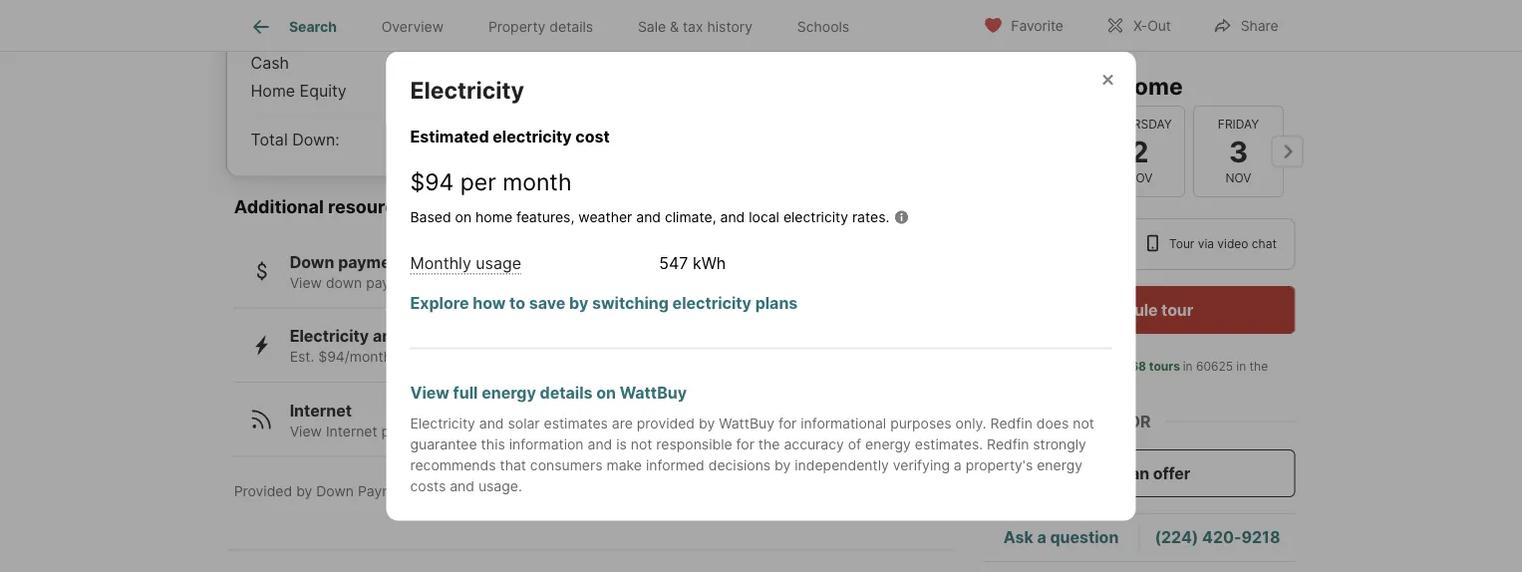 Task type: vqa. For each thing, say whether or not it's contained in the screenshot.
0.6
no



Task type: locate. For each thing, give the bounding box(es) containing it.
payment up the down
[[338, 253, 407, 272]]

electricity inside electricity and solar est. $94/month
[[290, 327, 369, 347]]

2 horizontal spatial electricity
[[784, 209, 848, 226]]

the inside electricity and solar estimates are provided by wattbuy for informational purposes only. redfin does not guarantee this information and is not responsible for the accuracy of energy estimates. redfin strongly recommends that consumers make informed decisions by independently verifying a property's energy costs and usage.
[[759, 436, 780, 453]]

redfin right the only. on the bottom
[[991, 415, 1033, 432]]

tour for go
[[1020, 72, 1067, 100]]

wattbuy up provided
[[620, 383, 687, 403]]

this up explore how to save by switching electricity plans link
[[590, 275, 614, 292]]

60625
[[1196, 359, 1233, 374]]

1 nov from the left
[[1127, 171, 1153, 185]]

property details tab
[[466, 3, 616, 51]]

save
[[529, 293, 566, 313]]

0 vertical spatial payment
[[338, 253, 407, 272]]

home inside internet view internet plans and providers available for this home
[[627, 423, 663, 440]]

friday 3 nov
[[1218, 117, 1259, 185]]

a down estimates.
[[954, 457, 962, 474]]

1 vertical spatial the
[[759, 436, 780, 453]]

property
[[488, 18, 546, 35]]

home down the $94  per month
[[476, 209, 513, 226]]

wattbuy inside electricity and solar estimates are provided by wattbuy for informational purposes only. redfin does not guarantee this information and is not responsible for the accuracy of energy estimates. redfin strongly recommends that consumers make informed decisions by independently verifying a property's energy costs and usage.
[[719, 415, 775, 432]]

1 vertical spatial energy
[[866, 436, 911, 453]]

down up the down
[[290, 253, 334, 272]]

by down accuracy
[[775, 457, 791, 474]]

1 horizontal spatial wattbuy
[[719, 415, 775, 432]]

is
[[616, 436, 627, 453]]

&
[[670, 18, 679, 35]]

2
[[1131, 134, 1149, 169]]

2 vertical spatial view
[[290, 423, 322, 440]]

2 nov from the left
[[1225, 171, 1251, 185]]

0 vertical spatial electricity
[[410, 76, 524, 103]]

and left the is
[[588, 436, 612, 453]]

provided
[[234, 484, 292, 501]]

1 vertical spatial payment
[[366, 275, 423, 292]]

in right tours
[[1183, 359, 1193, 374]]

the inside 'in the last 30 days'
[[1250, 359, 1268, 374]]

by right provided
[[296, 484, 312, 501]]

start an offer button
[[984, 450, 1296, 498]]

electricity for electricity and solar est. $94/month
[[290, 327, 369, 347]]

tour
[[1170, 237, 1195, 251]]

547 kwh
[[659, 254, 726, 273]]

home up thursday
[[1120, 72, 1183, 100]]

1 horizontal spatial home
[[627, 423, 663, 440]]

None button
[[996, 104, 1086, 198], [1094, 105, 1185, 197], [1193, 105, 1284, 197], [996, 104, 1086, 198], [1094, 105, 1185, 197], [1193, 105, 1284, 197]]

only.
[[956, 415, 987, 432]]

wattbuy up 'decisions'
[[719, 415, 775, 432]]

0 vertical spatial tour
[[1020, 72, 1067, 100]]

tour inside button
[[1162, 300, 1194, 320]]

0 vertical spatial the
[[1250, 359, 1268, 374]]

solar down explore
[[406, 327, 445, 347]]

tab list
[[227, 0, 888, 51]]

view inside electricity 'dialog'
[[410, 383, 450, 403]]

0 horizontal spatial tour
[[1020, 72, 1067, 100]]

electricity up month
[[493, 126, 572, 146]]

0 horizontal spatial solar
[[406, 327, 445, 347]]

electricity for electricity and solar estimates are provided by wattbuy for informational purposes only. redfin does not guarantee this information and is not responsible for the accuracy of energy estimates. redfin strongly recommends that consumers make informed decisions by independently verifying a property's energy costs and usage.
[[410, 415, 475, 432]]

2 vertical spatial home
[[627, 423, 663, 440]]

how
[[473, 293, 506, 313]]

$94/month
[[318, 349, 392, 366]]

0 horizontal spatial electricity
[[493, 126, 572, 146]]

of
[[848, 436, 862, 453]]

0 vertical spatial energy
[[482, 383, 536, 403]]

home up make
[[627, 423, 663, 440]]

not right the is
[[631, 436, 653, 453]]

0 vertical spatial a
[[954, 457, 962, 474]]

0 horizontal spatial home
[[476, 209, 513, 226]]

not right does
[[1073, 415, 1095, 432]]

2 horizontal spatial home
[[1120, 72, 1183, 100]]

for inside down payment assistance view down payment assistance programs for this home.
[[568, 275, 586, 292]]

tour via video chat list box
[[984, 218, 1296, 270]]

provided
[[637, 415, 695, 432]]

energy right full
[[482, 383, 536, 403]]

view left the down
[[290, 275, 322, 292]]

and up recommends
[[420, 423, 445, 440]]

solar for electricity and solar est. $94/month
[[406, 327, 445, 347]]

internet up payment
[[326, 423, 377, 440]]

energy right of
[[866, 436, 911, 453]]

energy down strongly
[[1037, 457, 1083, 474]]

a right ask
[[1037, 528, 1047, 547]]

payment up explore
[[366, 275, 423, 292]]

view up provided
[[290, 423, 322, 440]]

on up the are
[[596, 383, 616, 403]]

explore how to save by switching electricity plans
[[410, 293, 798, 313]]

payment
[[338, 253, 407, 272], [366, 275, 423, 292]]

for left the are
[[576, 423, 595, 440]]

0 vertical spatial solar
[[406, 327, 445, 347]]

0 vertical spatial view
[[290, 275, 322, 292]]

1 vertical spatial on
[[596, 383, 616, 403]]

electricity down kwh
[[673, 293, 752, 313]]

0 horizontal spatial plans
[[381, 423, 417, 440]]

1 vertical spatial electricity
[[290, 327, 369, 347]]

x-
[[1134, 17, 1148, 34]]

in the last 30 days
[[1029, 359, 1272, 392]]

1 vertical spatial a
[[1037, 528, 1047, 547]]

view inside internet view internet plans and providers available for this home
[[290, 423, 322, 440]]

2 vertical spatial electricity
[[410, 415, 475, 432]]

0 vertical spatial redfin
[[991, 415, 1033, 432]]

ask
[[1004, 528, 1034, 547]]

electricity
[[493, 126, 572, 146], [784, 209, 848, 226], [673, 293, 752, 313]]

and up $94/month
[[373, 327, 402, 347]]

1 vertical spatial wattbuy
[[719, 415, 775, 432]]

this up that
[[481, 436, 505, 453]]

1 horizontal spatial nov
[[1225, 171, 1251, 185]]

1 vertical spatial plans
[[381, 423, 417, 440]]

1 vertical spatial tour
[[1162, 300, 1194, 320]]

rates.
[[852, 209, 890, 226]]

plans down the local
[[755, 293, 798, 313]]

nov inside thursday 2 nov
[[1127, 171, 1153, 185]]

0 vertical spatial electricity
[[493, 126, 572, 146]]

last
[[1029, 377, 1050, 392]]

0 horizontal spatial the
[[759, 436, 780, 453]]

independently
[[795, 457, 889, 474]]

tour right the schedule
[[1162, 300, 1194, 320]]

electricity for electricity
[[410, 76, 524, 103]]

0 vertical spatial home
[[1120, 72, 1183, 100]]

electricity right the local
[[784, 209, 848, 226]]

electricity up guarantee
[[410, 415, 475, 432]]

1 horizontal spatial the
[[1250, 359, 1268, 374]]

thursday
[[1108, 117, 1172, 131]]

solar up information
[[508, 415, 540, 432]]

nov
[[1127, 171, 1153, 185], [1225, 171, 1251, 185]]

solar for electricity and solar estimates are provided by wattbuy for informational purposes only. redfin does not guarantee this information and is not responsible for the accuracy of energy estimates. redfin strongly recommends that consumers make informed decisions by independently verifying a property's energy costs and usage.
[[508, 415, 540, 432]]

0 vertical spatial down
[[290, 253, 334, 272]]

2 vertical spatial energy
[[1037, 457, 1083, 474]]

schedule
[[1086, 300, 1158, 320]]

home.
[[618, 275, 659, 292]]

0 horizontal spatial in
[[1183, 359, 1193, 374]]

1 vertical spatial down
[[316, 484, 354, 501]]

on right the based
[[455, 209, 472, 226]]

does
[[1037, 415, 1069, 432]]

0 vertical spatial wattbuy
[[620, 383, 687, 403]]

by right save
[[569, 293, 589, 313]]

1 horizontal spatial tour
[[1162, 300, 1194, 320]]

home
[[1120, 72, 1183, 100], [476, 209, 513, 226], [627, 423, 663, 440]]

nov down 2
[[1127, 171, 1153, 185]]

1 vertical spatial home
[[476, 209, 513, 226]]

this inside internet view internet plans and providers available for this home
[[599, 423, 623, 440]]

monthly usage link
[[410, 254, 522, 273]]

0 horizontal spatial not
[[631, 436, 653, 453]]

sale & tax history
[[638, 18, 753, 35]]

overview tab
[[359, 3, 466, 51]]

for
[[568, 275, 586, 292], [779, 415, 797, 432], [576, 423, 595, 440], [736, 436, 755, 453]]

share
[[1241, 17, 1279, 34]]

wattbuy
[[620, 383, 687, 403], [719, 415, 775, 432]]

view full energy details on wattbuy
[[410, 383, 687, 403]]

chat
[[1252, 237, 1277, 251]]

in right 60625
[[1237, 359, 1247, 374]]

cost
[[576, 126, 610, 146]]

the up 'decisions'
[[759, 436, 780, 453]]

1 vertical spatial electricity
[[784, 209, 848, 226]]

1 vertical spatial assistance
[[427, 275, 498, 292]]

internet down est. on the bottom of the page
[[290, 401, 352, 421]]

details up estimates
[[540, 383, 593, 403]]

nov down 3 on the top right of the page
[[1225, 171, 1251, 185]]

1 horizontal spatial in
[[1237, 359, 1247, 374]]

assistance down monthly usage link
[[427, 275, 498, 292]]

responsible
[[656, 436, 733, 453]]

resource,
[[420, 484, 485, 501]]

30
[[1053, 377, 1068, 392]]

go
[[984, 72, 1015, 100]]

redfin
[[991, 415, 1033, 432], [987, 436, 1029, 453]]

tour right go
[[1020, 72, 1067, 100]]

and up that
[[479, 415, 504, 432]]

this up make
[[599, 423, 623, 440]]

electricity inside electricity and solar estimates are provided by wattbuy for informational purposes only. redfin does not guarantee this information and is not responsible for the accuracy of energy estimates. redfin strongly recommends that consumers make informed decisions by independently verifying a property's energy costs and usage.
[[410, 415, 475, 432]]

and left the local
[[720, 209, 745, 226]]

plans
[[755, 293, 798, 313], [381, 423, 417, 440]]

0 horizontal spatial on
[[455, 209, 472, 226]]

accuracy
[[784, 436, 844, 453]]

1 vertical spatial details
[[540, 383, 593, 403]]

tour
[[1020, 72, 1067, 100], [1162, 300, 1194, 320]]

1 horizontal spatial plans
[[755, 293, 798, 313]]

thursday 2 nov
[[1108, 117, 1172, 185]]

1 vertical spatial internet
[[326, 423, 377, 440]]

for inside internet view internet plans and providers available for this home
[[576, 423, 595, 440]]

x-out button
[[1089, 4, 1188, 45]]

down left payment
[[316, 484, 354, 501]]

1 horizontal spatial on
[[596, 383, 616, 403]]

(224)
[[1155, 528, 1199, 547]]

2 in from the left
[[1237, 359, 1247, 374]]

1 horizontal spatial solar
[[508, 415, 540, 432]]

sale
[[638, 18, 666, 35]]

1 vertical spatial view
[[410, 383, 450, 403]]

1 vertical spatial redfin
[[987, 436, 1029, 453]]

0 vertical spatial details
[[550, 18, 593, 35]]

1 horizontal spatial a
[[1037, 528, 1047, 547]]

the
[[1250, 359, 1268, 374], [759, 436, 780, 453]]

overview
[[382, 18, 444, 35]]

solar inside electricity and solar estimates are provided by wattbuy for informational purposes only. redfin does not guarantee this information and is not responsible for the accuracy of energy estimates. redfin strongly recommends that consumers make informed decisions by independently verifying a property's energy costs and usage.
[[508, 415, 540, 432]]

electricity up $94/month
[[290, 327, 369, 347]]

down
[[290, 253, 334, 272], [316, 484, 354, 501]]

view left full
[[410, 383, 450, 403]]

electricity up estimated
[[410, 76, 524, 103]]

the right 60625
[[1250, 359, 1268, 374]]

assistance up explore
[[410, 253, 495, 272]]

history
[[707, 18, 753, 35]]

plans inside internet view internet plans and providers available for this home
[[381, 423, 417, 440]]

option
[[984, 218, 1129, 270]]

1 vertical spatial solar
[[508, 415, 540, 432]]

1 vertical spatial not
[[631, 436, 653, 453]]

programs
[[501, 275, 564, 292]]

full
[[453, 383, 478, 403]]

usage.
[[479, 478, 522, 495]]

1 horizontal spatial electricity
[[673, 293, 752, 313]]

nov inside friday 3 nov
[[1225, 171, 1251, 185]]

0 horizontal spatial nov
[[1127, 171, 1153, 185]]

costs
[[410, 478, 446, 495]]

plans inside electricity 'dialog'
[[755, 293, 798, 313]]

for up the explore how to save by switching electricity plans
[[568, 275, 586, 292]]

0 horizontal spatial a
[[954, 457, 962, 474]]

kwh
[[693, 254, 726, 273]]

details right property
[[550, 18, 593, 35]]

redfin up property's
[[987, 436, 1029, 453]]

energy
[[482, 383, 536, 403], [866, 436, 911, 453], [1037, 457, 1083, 474]]

friday
[[1218, 117, 1259, 131]]

plans up payment
[[381, 423, 417, 440]]

local
[[749, 209, 780, 226]]

by up responsible
[[699, 415, 715, 432]]

0 vertical spatial not
[[1073, 415, 1095, 432]]

solar inside electricity and solar est. $94/month
[[406, 327, 445, 347]]

0 vertical spatial plans
[[755, 293, 798, 313]]



Task type: describe. For each thing, give the bounding box(es) containing it.
x-out
[[1134, 17, 1171, 34]]

down payment assistance view down payment assistance programs for this home.
[[290, 253, 659, 292]]

0 horizontal spatial wattbuy
[[620, 383, 687, 403]]

available
[[515, 423, 573, 440]]

home inside electricity 'dialog'
[[476, 209, 513, 226]]

verifying
[[893, 457, 950, 474]]

go tour this home
[[984, 72, 1183, 100]]

this up thursday
[[1072, 72, 1115, 100]]

offer
[[1153, 464, 1191, 483]]

wattbuy,
[[489, 484, 548, 501]]

nov for 3
[[1225, 171, 1251, 185]]

tour via video chat option
[[1129, 218, 1296, 270]]

month
[[503, 167, 572, 195]]

0 vertical spatial assistance
[[410, 253, 495, 272]]

$69,980 (20%) tooltip
[[227, 0, 953, 177]]

68 tours in 60625
[[1131, 359, 1233, 374]]

down
[[326, 275, 362, 292]]

tax
[[683, 18, 703, 35]]

and inside electricity and solar est. $94/month
[[373, 327, 402, 347]]

strongly
[[1033, 436, 1087, 453]]

details inside tab
[[550, 18, 593, 35]]

consumers
[[530, 457, 603, 474]]

0 vertical spatial on
[[455, 209, 472, 226]]

electricity and solar estimates are provided by wattbuy for informational purposes only. redfin does not guarantee this information and is not responsible for the accuracy of energy estimates. redfin strongly recommends that consumers make informed decisions by independently verifying a property's energy costs and usage.
[[410, 415, 1095, 495]]

$69,980 (20%)
[[424, 130, 558, 151]]

video
[[1218, 237, 1249, 251]]

nov for 2
[[1127, 171, 1153, 185]]

based
[[410, 209, 451, 226]]

tours
[[1149, 359, 1180, 374]]

favorite button
[[966, 4, 1081, 45]]

search
[[289, 18, 337, 35]]

details inside electricity 'dialog'
[[540, 383, 593, 403]]

sale & tax history tab
[[616, 3, 775, 51]]

to
[[510, 293, 525, 313]]

equity
[[300, 82, 347, 101]]

features,
[[516, 209, 575, 226]]

electricity dialog
[[386, 52, 1136, 521]]

cash
[[251, 54, 289, 73]]

this inside down payment assistance view down payment assistance programs for this home.
[[590, 275, 614, 292]]

and inside internet view internet plans and providers available for this home
[[420, 423, 445, 440]]

420-
[[1203, 528, 1242, 547]]

property's
[[966, 457, 1033, 474]]

total
[[251, 131, 288, 150]]

a inside electricity and solar estimates are provided by wattbuy for informational purposes only. redfin does not guarantee this information and is not responsible for the accuracy of energy estimates. redfin strongly recommends that consumers make informed decisions by independently verifying a property's energy costs and usage.
[[954, 457, 962, 474]]

informational
[[801, 415, 887, 432]]

and down consumers
[[552, 484, 576, 501]]

provided by down payment resource, wattbuy, and allconnect
[[234, 484, 652, 501]]

switching
[[592, 293, 669, 313]]

down inside down payment assistance view down payment assistance programs for this home.
[[290, 253, 334, 272]]

electricity and solar est. $94/month
[[290, 327, 445, 366]]

search link
[[249, 15, 337, 39]]

9218
[[1242, 528, 1281, 547]]

start
[[1089, 464, 1127, 483]]

view full energy details on wattbuy link
[[410, 383, 687, 403]]

payment
[[358, 484, 416, 501]]

$69,980
[[424, 130, 500, 151]]

$94
[[410, 167, 454, 195]]

explore how to save by switching electricity plans link
[[410, 293, 798, 313]]

view inside down payment assistance view down payment assistance programs for this home.
[[290, 275, 322, 292]]

ask a question
[[1004, 528, 1119, 547]]

weather
[[579, 209, 632, 226]]

and left climate,
[[636, 209, 661, 226]]

1 horizontal spatial not
[[1073, 415, 1095, 432]]

electricity element
[[410, 52, 548, 104]]

favorite
[[1011, 17, 1064, 34]]

ask a question link
[[1004, 528, 1119, 547]]

that
[[500, 457, 526, 474]]

purposes
[[891, 415, 952, 432]]

cash home equity
[[251, 54, 347, 101]]

property details
[[488, 18, 593, 35]]

are
[[612, 415, 633, 432]]

down:
[[292, 131, 340, 150]]

2 horizontal spatial energy
[[1037, 457, 1083, 474]]

decisions
[[709, 457, 771, 474]]

resources
[[328, 197, 416, 218]]

allconnect
[[580, 484, 652, 501]]

monthly
[[410, 254, 471, 273]]

0 horizontal spatial energy
[[482, 383, 536, 403]]

for up 'decisions'
[[736, 436, 755, 453]]

and down recommends
[[450, 478, 475, 495]]

total down:
[[251, 131, 340, 150]]

tour via video chat
[[1170, 237, 1277, 251]]

estimated
[[410, 126, 489, 146]]

tour for schedule
[[1162, 300, 1194, 320]]

an
[[1131, 464, 1150, 483]]

$94  per month
[[410, 167, 572, 195]]

est.
[[290, 349, 314, 366]]

climate,
[[665, 209, 716, 226]]

schedule tour button
[[984, 286, 1296, 334]]

start an offer
[[1089, 464, 1191, 483]]

next image
[[1272, 135, 1304, 167]]

this inside electricity and solar estimates are provided by wattbuy for informational purposes only. redfin does not guarantee this information and is not responsible for the accuracy of energy estimates. redfin strongly recommends that consumers make informed decisions by independently verifying a property's energy costs and usage.
[[481, 436, 505, 453]]

2 vertical spatial electricity
[[673, 293, 752, 313]]

1 in from the left
[[1183, 359, 1193, 374]]

usage
[[476, 254, 522, 273]]

68
[[1131, 359, 1147, 374]]

estimates
[[544, 415, 608, 432]]

in inside 'in the last 30 days'
[[1237, 359, 1247, 374]]

schedule tour
[[1086, 300, 1194, 320]]

1 horizontal spatial energy
[[866, 436, 911, 453]]

recommends
[[410, 457, 496, 474]]

days
[[1071, 377, 1098, 392]]

informed
[[646, 457, 705, 474]]

internet view internet plans and providers available for this home
[[290, 401, 663, 440]]

explore
[[410, 293, 469, 313]]

estimated electricity cost
[[410, 126, 610, 146]]

tab list containing search
[[227, 0, 888, 51]]

information
[[509, 436, 584, 453]]

schools tab
[[775, 3, 872, 51]]

schools
[[797, 18, 850, 35]]

for up accuracy
[[779, 415, 797, 432]]

0 vertical spatial internet
[[290, 401, 352, 421]]



